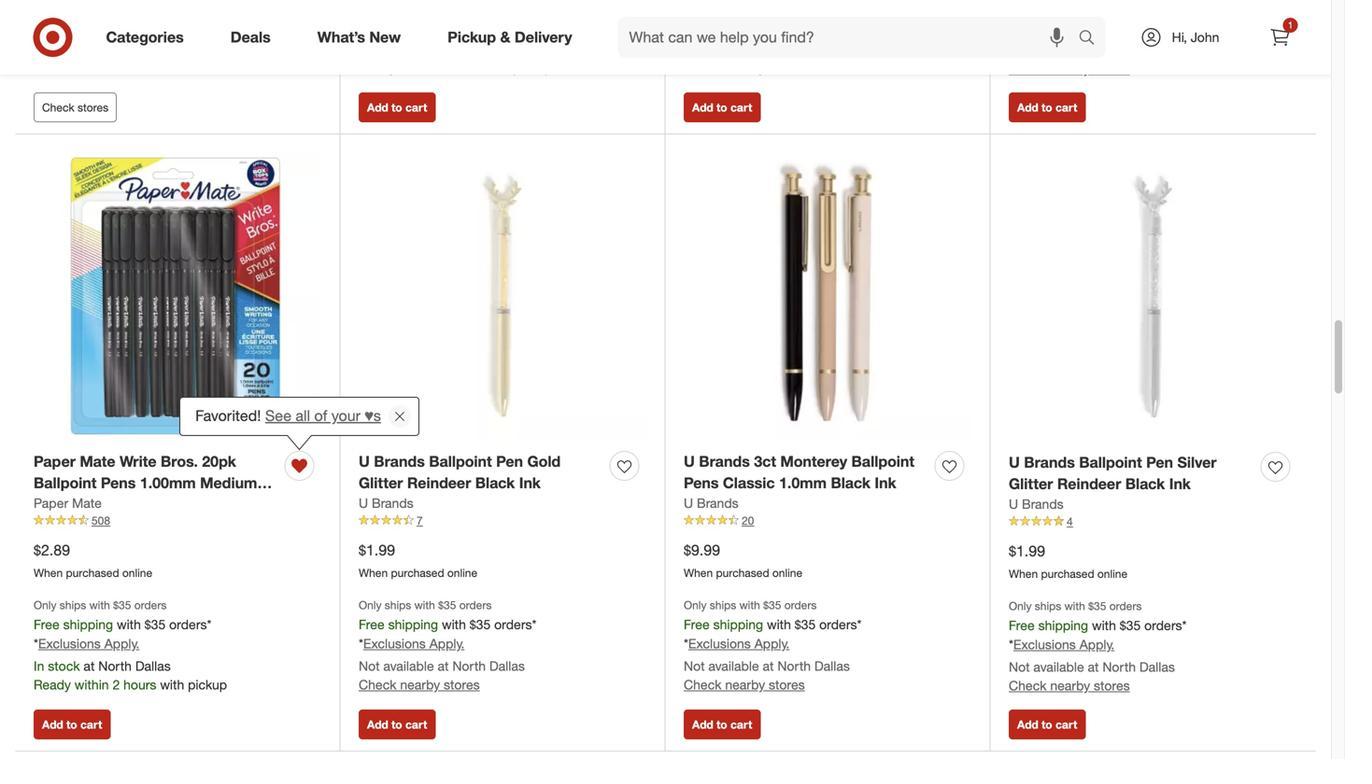 Task type: describe. For each thing, give the bounding box(es) containing it.
only for paper mate write bros. 20pk ballpoint pens 1.00mm medium tip black
[[34, 599, 56, 613]]

see all of your ♥s link
[[265, 407, 381, 425]]

1.0mm
[[779, 474, 827, 492]]

pens inside paper mate write bros. 20pk ballpoint pens 1.00mm medium tip black
[[101, 474, 136, 492]]

* for u brands 3ct monterey ballpoint pens classic 1.0mm black ink
[[684, 636, 689, 652]]

silver
[[1178, 454, 1217, 472]]

brands for u brands link related to u brands ballpoint pen gold glitter reindeer black ink
[[372, 495, 414, 512]]

north inside exclusions apply. not available at north dallas check nearby stores
[[1103, 42, 1136, 58]]

online for 20pk
[[122, 566, 152, 580]]

ships for u brands 3ct monterey ballpoint pens classic 1.0mm black ink
[[710, 599, 737, 613]]

classic
[[723, 474, 775, 492]]

* inside * exclusions apply. not available at north dallas check nearby stores
[[684, 18, 689, 35]]

* exclusions apply. in stock at  north dallas ready within 2 hours with pickup
[[359, 18, 552, 76]]

hi, john
[[1172, 29, 1220, 45]]

categories link
[[90, 17, 207, 58]]

check inside * exclusions apply. not available at north dallas check nearby stores
[[684, 59, 722, 76]]

mate for paper mate
[[72, 495, 102, 512]]

purchased for u brands ballpoint pen gold glitter reindeer black ink
[[391, 566, 444, 580]]

pickup
[[448, 28, 496, 46]]

pens inside u brands 3ct monterey ballpoint pens classic 1.0mm black ink
[[684, 474, 719, 492]]

hours inside * exclusions apply. in stock at  north dallas ready within 2 hours with pickup
[[449, 59, 482, 76]]

ballpoint inside paper mate write bros. 20pk ballpoint pens 1.00mm medium tip black
[[34, 474, 97, 492]]

u brands for u brands ballpoint pen silver glitter reindeer black ink
[[1009, 496, 1064, 512]]

stores inside * exclusions apply. not available at north dallas check nearby stores
[[769, 59, 805, 76]]

paper mate
[[34, 495, 102, 512]]

u brands link for u brands 3ct monterey ballpoint pens classic 1.0mm black ink
[[684, 494, 739, 513]]

u brands ballpoint pen silver glitter reindeer black ink
[[1009, 454, 1217, 493]]

ballpoint inside u brands ballpoint pen silver glitter reindeer black ink
[[1080, 454, 1143, 472]]

reindeer for u brands ballpoint pen silver glitter reindeer black ink
[[1058, 475, 1122, 493]]

tooltip containing favorited!
[[180, 397, 419, 437]]

ships for u brands ballpoint pen gold glitter reindeer black ink
[[385, 599, 411, 613]]

black inside paper mate write bros. 20pk ballpoint pens 1.00mm medium tip black
[[60, 496, 99, 514]]

check nearby stores button for u brands ballpoint pen gold glitter reindeer black ink
[[359, 676, 480, 695]]

u for u brands link associated with u brands 3ct monterey ballpoint pens classic 1.0mm black ink
[[684, 495, 694, 512]]

black inside u brands ballpoint pen silver glitter reindeer black ink
[[1126, 475, 1166, 493]]

check stores
[[42, 101, 108, 115]]

only ships with $35 orders free shipping with $35 orders* * exclusions apply. in stock at  north dallas ready within 2 hours with pickup
[[34, 599, 227, 694]]

dallas inside * exclusions apply. in stock at  north dallas ready within 2 hours with pickup
[[461, 41, 496, 57]]

within inside only ships with $35 orders free shipping with $35 orders* * exclusions apply. in stock at  north dallas ready within 2 hours with pickup
[[75, 677, 109, 694]]

apply. inside * exclusions apply. not available at north dallas check nearby stores
[[755, 18, 790, 35]]

at inside only ships with $35 orders free shipping with $35 orders* * exclusions apply. in stock at  north dallas ready within 2 hours with pickup
[[84, 659, 95, 675]]

brands for u brands ballpoint pen silver glitter reindeer black ink link
[[1024, 454, 1075, 472]]

all
[[296, 407, 310, 425]]

nearby for u brands ballpoint pen silver glitter reindeer black ink
[[1051, 678, 1091, 694]]

paper mate write bros. 20pk ballpoint pens 1.00mm medium tip black
[[34, 453, 257, 514]]

ink inside u brands 3ct monterey ballpoint pens classic 1.0mm black ink
[[875, 474, 897, 492]]

your
[[332, 407, 361, 425]]

only ships with $35 orders free shipping with $35 orders* * exclusions apply. not available at north dallas check nearby stores for u brands 3ct monterey ballpoint pens classic 1.0mm black ink
[[684, 599, 862, 694]]

orders for gold
[[460, 599, 492, 613]]

ink for u brands ballpoint pen silver glitter reindeer black ink
[[1170, 475, 1191, 493]]

black inside u brands ballpoint pen gold glitter reindeer black ink
[[475, 474, 515, 492]]

new
[[369, 28, 401, 46]]

4 link
[[1009, 514, 1298, 530]]

search button
[[1070, 17, 1115, 62]]

not inside exclusions apply. not available at north dallas check nearby stores
[[1009, 42, 1030, 58]]

check stores button
[[34, 93, 117, 123]]

stock inside only ships with $35 orders free shipping with $35 orders* * exclusions apply. in stock at  north dallas ready within 2 hours with pickup
[[48, 659, 80, 675]]

exclusions inside only ships with $35 orders free shipping with $35 orders* * exclusions apply. in stock at  north dallas ready within 2 hours with pickup
[[38, 636, 101, 652]]

hours inside only ships with $35 orders free shipping with $35 orders* * exclusions apply. in stock at  north dallas ready within 2 hours with pickup
[[123, 677, 156, 694]]

1
[[1288, 19, 1294, 31]]

shipping for u brands ballpoint pen silver glitter reindeer black ink
[[1039, 618, 1089, 634]]

$2.89
[[34, 542, 70, 560]]

hi,
[[1172, 29, 1188, 45]]

see
[[265, 407, 292, 425]]

purchased for u brands ballpoint pen silver glitter reindeer black ink
[[1041, 567, 1095, 581]]

u brands ballpoint pen gold glitter reindeer black ink
[[359, 453, 561, 492]]

$1.99 when purchased online for u brands ballpoint pen gold glitter reindeer black ink
[[359, 542, 478, 580]]

monterey
[[781, 453, 848, 471]]

&
[[500, 28, 511, 46]]

4
[[1067, 515, 1073, 529]]

u brands link for u brands ballpoint pen silver glitter reindeer black ink
[[1009, 495, 1064, 514]]

brands for u brands ballpoint pen gold glitter reindeer black ink "link"
[[374, 453, 425, 471]]

orders* for u brands ballpoint pen silver glitter reindeer black ink
[[1145, 618, 1187, 634]]

$1.99 for u brands ballpoint pen silver glitter reindeer black ink
[[1009, 542, 1046, 561]]

what's
[[317, 28, 365, 46]]

deals
[[231, 28, 271, 46]]

bros.
[[161, 453, 198, 471]]

glitter for u brands ballpoint pen gold glitter reindeer black ink
[[359, 474, 403, 492]]

7
[[417, 514, 423, 528]]

available inside exclusions apply. not available at north dallas check nearby stores
[[1034, 42, 1085, 58]]

write
[[120, 453, 157, 471]]

only ships with $35 orders free shipping with $35 orders* * exclusions apply. not available at north dallas check nearby stores for u brands ballpoint pen silver glitter reindeer black ink
[[1009, 600, 1187, 694]]

20
[[742, 514, 754, 528]]

what's new link
[[302, 17, 424, 58]]

north inside * exclusions apply. in stock at  north dallas ready within 2 hours with pickup
[[424, 41, 457, 57]]

available inside * exclusions apply. not available at north dallas check nearby stores
[[709, 41, 759, 57]]

paper for paper mate
[[34, 495, 68, 512]]

508 link
[[34, 513, 321, 529]]

what's new
[[317, 28, 401, 46]]

at inside * exclusions apply. not available at north dallas check nearby stores
[[763, 41, 774, 57]]

u for u brands ballpoint pen silver glitter reindeer black ink link
[[1009, 454, 1020, 472]]

ready inside only ships with $35 orders free shipping with $35 orders* * exclusions apply. in stock at  north dallas ready within 2 hours with pickup
[[34, 677, 71, 694]]

* for paper mate write bros. 20pk ballpoint pens 1.00mm medium tip black
[[34, 636, 38, 652]]

paper mate link
[[34, 494, 102, 513]]

u brands ballpoint pen silver glitter reindeer black ink link
[[1009, 452, 1254, 495]]

2 inside * exclusions apply. in stock at  north dallas ready within 2 hours with pickup
[[438, 59, 445, 76]]

when for u brands ballpoint pen gold glitter reindeer black ink
[[359, 566, 388, 580]]

$9.99
[[684, 542, 721, 560]]

free for u brands ballpoint pen gold glitter reindeer black ink
[[359, 617, 385, 633]]

black inside u brands 3ct monterey ballpoint pens classic 1.0mm black ink
[[831, 474, 871, 492]]

north inside * exclusions apply. not available at north dallas check nearby stores
[[778, 41, 811, 57]]

orders for silver
[[1110, 600, 1142, 614]]

john
[[1191, 29, 1220, 45]]

u for u brands link related to u brands ballpoint pen gold glitter reindeer black ink
[[359, 495, 368, 512]]

check nearby stores button for u brands 3ct monterey ballpoint pens classic 1.0mm black ink
[[684, 676, 805, 695]]

$9.99 when purchased online
[[684, 542, 803, 580]]

dallas inside exclusions apply. not available at north dallas check nearby stores
[[1140, 42, 1175, 58]]

u brands 3ct monterey ballpoint pens classic 1.0mm black ink
[[684, 453, 915, 492]]

1 link
[[1260, 17, 1301, 58]]

shipping for u brands ballpoint pen gold glitter reindeer black ink
[[388, 617, 438, 633]]

pickup inside * exclusions apply. in stock at  north dallas ready within 2 hours with pickup
[[513, 59, 552, 76]]

of
[[314, 407, 327, 425]]

in inside only ships with $35 orders free shipping with $35 orders* * exclusions apply. in stock at  north dallas ready within 2 hours with pickup
[[34, 659, 44, 675]]

pickup inside only ships with $35 orders free shipping with $35 orders* * exclusions apply. in stock at  north dallas ready within 2 hours with pickup
[[188, 677, 227, 694]]



Task type: vqa. For each thing, say whether or not it's contained in the screenshot.
the right Fryers
no



Task type: locate. For each thing, give the bounding box(es) containing it.
pen
[[496, 453, 523, 471], [1147, 454, 1174, 472]]

orders down the $2.89 when purchased online at bottom
[[134, 599, 167, 613]]

u brands link
[[359, 494, 414, 513], [684, 494, 739, 513], [1009, 495, 1064, 514]]

tooltip
[[180, 397, 419, 437]]

apply. inside exclusions apply. not available at north dallas check nearby stores
[[1080, 19, 1115, 36]]

u brands for u brands 3ct monterey ballpoint pens classic 1.0mm black ink
[[684, 495, 739, 512]]

brands inside u brands 3ct monterey ballpoint pens classic 1.0mm black ink
[[699, 453, 750, 471]]

north
[[424, 41, 457, 57], [778, 41, 811, 57], [1103, 42, 1136, 58], [98, 659, 132, 675], [453, 659, 486, 675], [778, 659, 811, 675], [1103, 659, 1136, 676]]

1 vertical spatial stock
[[48, 659, 80, 675]]

pickup
[[513, 59, 552, 76], [188, 677, 227, 694]]

add to cart
[[367, 101, 427, 115], [692, 101, 753, 115], [1018, 101, 1078, 115], [42, 718, 102, 732], [367, 718, 427, 732], [692, 718, 753, 732], [1018, 718, 1078, 732]]

reindeer
[[407, 474, 471, 492], [1058, 475, 1122, 493]]

nearby inside * exclusions apply. not available at north dallas check nearby stores
[[725, 59, 765, 76]]

ready
[[359, 59, 396, 76], [34, 677, 71, 694]]

mate inside paper mate write bros. 20pk ballpoint pens 1.00mm medium tip black
[[80, 453, 115, 471]]

$1.99
[[359, 542, 395, 560], [1009, 542, 1046, 561]]

pen for gold
[[496, 453, 523, 471]]

purchased down 7
[[391, 566, 444, 580]]

u brands link down u brands ballpoint pen silver glitter reindeer black ink
[[1009, 495, 1064, 514]]

orders* inside only ships with $35 orders free shipping with $35 orders* * exclusions apply. in stock at  north dallas ready within 2 hours with pickup
[[169, 617, 212, 633]]

reindeer up 7
[[407, 474, 471, 492]]

* inside only ships with $35 orders free shipping with $35 orders* * exclusions apply. in stock at  north dallas ready within 2 hours with pickup
[[34, 636, 38, 652]]

check
[[684, 59, 722, 76], [1009, 60, 1047, 77], [42, 101, 74, 115], [359, 677, 397, 694], [684, 677, 722, 694], [1009, 678, 1047, 694]]

pen left gold
[[496, 453, 523, 471]]

to
[[392, 101, 402, 115], [717, 101, 728, 115], [1042, 101, 1053, 115], [66, 718, 77, 732], [392, 718, 402, 732], [717, 718, 728, 732], [1042, 718, 1053, 732]]

1 horizontal spatial ready
[[359, 59, 396, 76]]

0 horizontal spatial pen
[[496, 453, 523, 471]]

nearby for u brands 3ct monterey ballpoint pens classic 1.0mm black ink
[[725, 677, 765, 694]]

stores
[[769, 59, 805, 76], [1094, 60, 1130, 77], [78, 101, 108, 115], [444, 677, 480, 694], [769, 677, 805, 694], [1094, 678, 1130, 694]]

only for u brands 3ct monterey ballpoint pens classic 1.0mm black ink
[[684, 599, 707, 613]]

glitter inside u brands ballpoint pen gold glitter reindeer black ink
[[359, 474, 403, 492]]

ink inside u brands ballpoint pen silver glitter reindeer black ink
[[1170, 475, 1191, 493]]

2 inside only ships with $35 orders free shipping with $35 orders* * exclusions apply. in stock at  north dallas ready within 2 hours with pickup
[[113, 677, 120, 694]]

1 vertical spatial in
[[34, 659, 44, 675]]

1 horizontal spatial pickup
[[513, 59, 552, 76]]

paper up paper mate
[[34, 453, 76, 471]]

0 horizontal spatial $1.99 when purchased online
[[359, 542, 478, 580]]

2
[[438, 59, 445, 76], [113, 677, 120, 694]]

brands for u brands link associated with u brands 3ct monterey ballpoint pens classic 1.0mm black ink
[[697, 495, 739, 512]]

ships for u brands ballpoint pen silver glitter reindeer black ink
[[1035, 600, 1062, 614]]

when
[[34, 566, 63, 580], [359, 566, 388, 580], [684, 566, 713, 580], [1009, 567, 1038, 581]]

orders inside only ships with $35 orders free shipping with $35 orders* * exclusions apply. in stock at  north dallas ready within 2 hours with pickup
[[134, 599, 167, 613]]

u brands down u brands ballpoint pen gold glitter reindeer black ink
[[359, 495, 414, 512]]

ballpoint right monterey
[[852, 453, 915, 471]]

only ships with $35 orders free shipping with $35 orders* * exclusions apply. not available at north dallas check nearby stores
[[359, 599, 537, 694], [684, 599, 862, 694], [1009, 600, 1187, 694]]

apply.
[[430, 18, 465, 35], [755, 18, 790, 35], [1080, 19, 1115, 36], [104, 636, 139, 652], [430, 636, 465, 652], [755, 636, 790, 652], [1080, 637, 1115, 653]]

1 horizontal spatial stock
[[373, 41, 405, 57]]

stores inside exclusions apply. not available at north dallas check nearby stores
[[1094, 60, 1130, 77]]

brands up classic
[[699, 453, 750, 471]]

with
[[485, 59, 510, 76], [89, 599, 110, 613], [415, 599, 435, 613], [740, 599, 760, 613], [1065, 600, 1086, 614], [117, 617, 141, 633], [442, 617, 466, 633], [767, 617, 791, 633], [1092, 618, 1117, 634], [160, 677, 184, 694]]

u inside u brands 3ct monterey ballpoint pens classic 1.0mm black ink
[[684, 453, 695, 471]]

purchased down $9.99
[[716, 566, 770, 580]]

What can we help you find? suggestions appear below search field
[[618, 17, 1084, 58]]

0 horizontal spatial u brands link
[[359, 494, 414, 513]]

0 horizontal spatial only ships with $35 orders free shipping with $35 orders* * exclusions apply. not available at north dallas check nearby stores
[[359, 599, 537, 694]]

available
[[58, 2, 109, 19], [709, 41, 759, 57], [1034, 42, 1085, 58], [384, 659, 434, 675], [709, 659, 759, 675], [1034, 659, 1085, 676]]

shipping for paper mate write bros. 20pk ballpoint pens 1.00mm medium tip black
[[63, 617, 113, 633]]

when for u brands ballpoint pen silver glitter reindeer black ink
[[1009, 567, 1038, 581]]

only ships with $35 orders free shipping with $35 orders* * exclusions apply. not available at north dallas check nearby stores for u brands ballpoint pen gold glitter reindeer black ink
[[359, 599, 537, 694]]

online down 4 link
[[1098, 567, 1128, 581]]

paper up the $2.89
[[34, 495, 68, 512]]

u brands 3ct monterey ballpoint pens classic 1.0mm black ink image
[[684, 153, 972, 441], [684, 153, 972, 441]]

0 horizontal spatial ink
[[519, 474, 541, 492]]

brands
[[374, 453, 425, 471], [699, 453, 750, 471], [1024, 454, 1075, 472], [372, 495, 414, 512], [697, 495, 739, 512], [1022, 496, 1064, 512]]

u brands 3ct monterey ballpoint pens classic 1.0mm black ink link
[[684, 452, 928, 494]]

purchased for u brands 3ct monterey ballpoint pens classic 1.0mm black ink
[[716, 566, 770, 580]]

0 horizontal spatial pickup
[[188, 677, 227, 694]]

not
[[34, 2, 55, 19], [684, 41, 705, 57], [1009, 42, 1030, 58], [359, 659, 380, 675], [684, 659, 705, 675], [1009, 659, 1030, 676]]

u
[[359, 453, 370, 471], [684, 453, 695, 471], [1009, 454, 1020, 472], [359, 495, 368, 512], [684, 495, 694, 512], [1009, 496, 1019, 512]]

pen inside u brands ballpoint pen gold glitter reindeer black ink
[[496, 453, 523, 471]]

brands inside u brands ballpoint pen silver glitter reindeer black ink
[[1024, 454, 1075, 472]]

1 vertical spatial paper
[[34, 495, 68, 512]]

shipping for u brands 3ct monterey ballpoint pens classic 1.0mm black ink
[[714, 617, 764, 633]]

$35
[[113, 599, 131, 613], [438, 599, 456, 613], [764, 599, 782, 613], [1089, 600, 1107, 614], [145, 617, 166, 633], [470, 617, 491, 633], [795, 617, 816, 633], [1120, 618, 1141, 634]]

2 horizontal spatial ink
[[1170, 475, 1191, 493]]

online for silver
[[1098, 567, 1128, 581]]

brands for u brands link associated with u brands ballpoint pen silver glitter reindeer black ink
[[1022, 496, 1064, 512]]

0 horizontal spatial 2
[[113, 677, 120, 694]]

exclusions apply. button
[[363, 17, 465, 36], [689, 17, 790, 36], [1014, 18, 1115, 37], [38, 635, 139, 654], [363, 635, 465, 654], [689, 635, 790, 654], [1014, 636, 1115, 655]]

$2.89 when purchased online
[[34, 542, 152, 580]]

20pk
[[202, 453, 236, 471]]

online
[[122, 566, 152, 580], [448, 566, 478, 580], [773, 566, 803, 580], [1098, 567, 1128, 581]]

0 vertical spatial mate
[[80, 453, 115, 471]]

0 vertical spatial in
[[359, 41, 370, 57]]

ink inside u brands ballpoint pen gold glitter reindeer black ink
[[519, 474, 541, 492]]

black down monterey
[[831, 474, 871, 492]]

20 link
[[684, 513, 972, 529]]

within inside * exclusions apply. in stock at  north dallas ready within 2 hours with pickup
[[400, 59, 434, 76]]

1 horizontal spatial reindeer
[[1058, 475, 1122, 493]]

apply. inside * exclusions apply. in stock at  north dallas ready within 2 hours with pickup
[[430, 18, 465, 35]]

1 horizontal spatial pens
[[684, 474, 719, 492]]

7 link
[[359, 513, 647, 529]]

ink for u brands ballpoint pen gold glitter reindeer black ink
[[519, 474, 541, 492]]

nearby inside exclusions apply. not available at north dallas check nearby stores
[[1051, 60, 1091, 77]]

1 paper from the top
[[34, 453, 76, 471]]

reindeer inside u brands ballpoint pen silver glitter reindeer black ink
[[1058, 475, 1122, 493]]

black up 7 link
[[475, 474, 515, 492]]

free for u brands 3ct monterey ballpoint pens classic 1.0mm black ink
[[684, 617, 710, 633]]

u inside u brands ballpoint pen silver glitter reindeer black ink
[[1009, 454, 1020, 472]]

check nearby stores button
[[684, 59, 805, 77], [1009, 59, 1130, 78], [359, 676, 480, 695], [684, 676, 805, 695], [1009, 677, 1130, 696]]

ballpoint up paper mate
[[34, 474, 97, 492]]

paper inside paper mate 'link'
[[34, 495, 68, 512]]

ballpoint inside u brands 3ct monterey ballpoint pens classic 1.0mm black ink
[[852, 453, 915, 471]]

when for paper mate write bros. 20pk ballpoint pens 1.00mm medium tip black
[[34, 566, 63, 580]]

paper inside paper mate write bros. 20pk ballpoint pens 1.00mm medium tip black
[[34, 453, 76, 471]]

tip
[[34, 496, 56, 514]]

add
[[367, 101, 389, 115], [692, 101, 714, 115], [1018, 101, 1039, 115], [42, 718, 63, 732], [367, 718, 389, 732], [692, 718, 714, 732], [1018, 718, 1039, 732]]

within
[[400, 59, 434, 76], [75, 677, 109, 694]]

u brands for u brands ballpoint pen gold glitter reindeer black ink
[[359, 495, 414, 512]]

1 horizontal spatial ink
[[875, 474, 897, 492]]

2 pens from the left
[[684, 474, 719, 492]]

2 horizontal spatial only ships with $35 orders free shipping with $35 orders* * exclusions apply. not available at north dallas check nearby stores
[[1009, 600, 1187, 694]]

0 horizontal spatial glitter
[[359, 474, 403, 492]]

not inside * exclusions apply. not available at north dallas check nearby stores
[[684, 41, 705, 57]]

1 vertical spatial ready
[[34, 677, 71, 694]]

paper for paper mate write bros. 20pk ballpoint pens 1.00mm medium tip black
[[34, 453, 76, 471]]

brands down ♥s on the left
[[374, 453, 425, 471]]

$1.99 for u brands ballpoint pen gold glitter reindeer black ink
[[359, 542, 395, 560]]

1 horizontal spatial in
[[359, 41, 370, 57]]

pens left classic
[[684, 474, 719, 492]]

mate for paper mate write bros. 20pk ballpoint pens 1.00mm medium tip black
[[80, 453, 115, 471]]

orders* for u brands ballpoint pen gold glitter reindeer black ink
[[494, 617, 537, 633]]

paper mate write bros. 20pk ballpoint pens 1.00mm medium tip black link
[[34, 452, 278, 514]]

free for u brands ballpoint pen silver glitter reindeer black ink
[[1009, 618, 1035, 634]]

brands inside u brands ballpoint pen gold glitter reindeer black ink
[[374, 453, 425, 471]]

u brands ballpoint pen silver glitter reindeer black ink image
[[1009, 153, 1298, 442], [1009, 153, 1298, 442]]

check inside exclusions apply. not available at north dallas check nearby stores
[[1009, 60, 1047, 77]]

orders down 4 link
[[1110, 600, 1142, 614]]

exclusions inside * exclusions apply. in stock at  north dallas ready within 2 hours with pickup
[[363, 18, 426, 35]]

0 vertical spatial pickup
[[513, 59, 552, 76]]

u brands down u brands ballpoint pen silver glitter reindeer black ink
[[1009, 496, 1064, 512]]

ballpoint up 4 link
[[1080, 454, 1143, 472]]

brands down classic
[[697, 495, 739, 512]]

$1.99 when purchased online
[[359, 542, 478, 580], [1009, 542, 1128, 581]]

orders* for u brands 3ct monterey ballpoint pens classic 1.0mm black ink
[[820, 617, 862, 633]]

orders
[[134, 599, 167, 613], [460, 599, 492, 613], [785, 599, 817, 613], [1110, 600, 1142, 614]]

free
[[34, 617, 60, 633], [359, 617, 385, 633], [684, 617, 710, 633], [1009, 618, 1035, 634]]

0 horizontal spatial ready
[[34, 677, 71, 694]]

ballpoint up 7 link
[[429, 453, 492, 471]]

at inside * exclusions apply. in stock at  north dallas ready within 2 hours with pickup
[[409, 41, 420, 57]]

online down 20 link
[[773, 566, 803, 580]]

ships
[[60, 599, 86, 613], [385, 599, 411, 613], [710, 599, 737, 613], [1035, 600, 1062, 614]]

dallas inside only ships with $35 orders free shipping with $35 orders* * exclusions apply. in stock at  north dallas ready within 2 hours with pickup
[[135, 659, 171, 675]]

purchased down 4
[[1041, 567, 1095, 581]]

pickup & delivery link
[[432, 17, 596, 58]]

only
[[34, 599, 56, 613], [359, 599, 382, 613], [684, 599, 707, 613], [1009, 600, 1032, 614]]

not available at
[[34, 2, 127, 19]]

3ct
[[754, 453, 777, 471]]

apply. inside only ships with $35 orders free shipping with $35 orders* * exclusions apply. in stock at  north dallas ready within 2 hours with pickup
[[104, 636, 139, 652]]

0 horizontal spatial u brands
[[359, 495, 414, 512]]

0 horizontal spatial $1.99
[[359, 542, 395, 560]]

pen for silver
[[1147, 454, 1174, 472]]

1 horizontal spatial 2
[[438, 59, 445, 76]]

ink down silver
[[1170, 475, 1191, 493]]

online down 7 link
[[448, 566, 478, 580]]

online for ballpoint
[[773, 566, 803, 580]]

mate up 508
[[72, 495, 102, 512]]

black up 4 link
[[1126, 475, 1166, 493]]

glitter
[[359, 474, 403, 492], [1009, 475, 1054, 493]]

1 horizontal spatial within
[[400, 59, 434, 76]]

0 vertical spatial within
[[400, 59, 434, 76]]

orders down 7 link
[[460, 599, 492, 613]]

ships for paper mate write bros. 20pk ballpoint pens 1.00mm medium tip black
[[60, 599, 86, 613]]

reindeer for u brands ballpoint pen gold glitter reindeer black ink
[[407, 474, 471, 492]]

only inside only ships with $35 orders free shipping with $35 orders* * exclusions apply. in stock at  north dallas ready within 2 hours with pickup
[[34, 599, 56, 613]]

check nearby stores button for u brands ballpoint pen silver glitter reindeer black ink
[[1009, 677, 1130, 696]]

0 vertical spatial stock
[[373, 41, 405, 57]]

purchased for paper mate write bros. 20pk ballpoint pens 1.00mm medium tip black
[[66, 566, 119, 580]]

check inside button
[[42, 101, 74, 115]]

mate inside paper mate 'link'
[[72, 495, 102, 512]]

0 vertical spatial ready
[[359, 59, 396, 76]]

pens
[[101, 474, 136, 492], [684, 474, 719, 492]]

favorited!
[[195, 407, 261, 425]]

categories
[[106, 28, 184, 46]]

u brands link down u brands ballpoint pen gold glitter reindeer black ink
[[359, 494, 414, 513]]

0 horizontal spatial in
[[34, 659, 44, 675]]

2 horizontal spatial u brands
[[1009, 496, 1064, 512]]

stock inside * exclusions apply. in stock at  north dallas ready within 2 hours with pickup
[[373, 41, 405, 57]]

stores inside button
[[78, 101, 108, 115]]

* for u brands ballpoint pen silver glitter reindeer black ink
[[1009, 637, 1014, 653]]

paper
[[34, 453, 76, 471], [34, 495, 68, 512]]

glitter for u brands ballpoint pen silver glitter reindeer black ink
[[1009, 475, 1054, 493]]

free for paper mate write bros. 20pk ballpoint pens 1.00mm medium tip black
[[34, 617, 60, 633]]

* for u brands ballpoint pen gold glitter reindeer black ink
[[359, 636, 363, 652]]

1 horizontal spatial $1.99
[[1009, 542, 1046, 561]]

delivery
[[515, 28, 572, 46]]

add to cart button
[[359, 93, 436, 123], [684, 93, 761, 123], [1009, 93, 1086, 123], [34, 710, 111, 740], [359, 710, 436, 740], [684, 710, 761, 740], [1009, 710, 1086, 740]]

2 horizontal spatial u brands link
[[1009, 495, 1064, 514]]

0 horizontal spatial pens
[[101, 474, 136, 492]]

at inside exclusions apply. not available at north dallas check nearby stores
[[1088, 42, 1099, 58]]

only for u brands ballpoint pen gold glitter reindeer black ink
[[359, 599, 382, 613]]

orders for 20pk
[[134, 599, 167, 613]]

ink
[[519, 474, 541, 492], [875, 474, 897, 492], [1170, 475, 1191, 493]]

shipping
[[63, 617, 113, 633], [388, 617, 438, 633], [714, 617, 764, 633], [1039, 618, 1089, 634]]

2 paper from the top
[[34, 495, 68, 512]]

exclusions inside * exclusions apply. not available at north dallas check nearby stores
[[689, 18, 751, 35]]

1.00mm
[[140, 474, 196, 492]]

pens down write
[[101, 474, 136, 492]]

ready inside * exclusions apply. in stock at  north dallas ready within 2 hours with pickup
[[359, 59, 396, 76]]

0 horizontal spatial hours
[[123, 677, 156, 694]]

♥s
[[365, 407, 381, 425]]

with inside * exclusions apply. in stock at  north dallas ready within 2 hours with pickup
[[485, 59, 510, 76]]

orders down $9.99 when purchased online
[[785, 599, 817, 613]]

ballpoint
[[429, 453, 492, 471], [852, 453, 915, 471], [1080, 454, 1143, 472], [34, 474, 97, 492]]

u for u brands ballpoint pen gold glitter reindeer black ink "link"
[[359, 453, 370, 471]]

medium
[[200, 474, 257, 492]]

1 vertical spatial pickup
[[188, 677, 227, 694]]

u brands down classic
[[684, 495, 739, 512]]

only for u brands ballpoint pen silver glitter reindeer black ink
[[1009, 600, 1032, 614]]

orders* for paper mate write bros. 20pk ballpoint pens 1.00mm medium tip black
[[169, 617, 212, 633]]

in inside * exclusions apply. in stock at  north dallas ready within 2 hours with pickup
[[359, 41, 370, 57]]

u brands link for u brands ballpoint pen gold glitter reindeer black ink
[[359, 494, 414, 513]]

1 vertical spatial mate
[[72, 495, 102, 512]]

north inside only ships with $35 orders free shipping with $35 orders* * exclusions apply. in stock at  north dallas ready within 2 hours with pickup
[[98, 659, 132, 675]]

1 horizontal spatial only ships with $35 orders free shipping with $35 orders* * exclusions apply. not available at north dallas check nearby stores
[[684, 599, 862, 694]]

favorited! see all of your ♥s
[[195, 407, 381, 425]]

nearby
[[725, 59, 765, 76], [1051, 60, 1091, 77], [400, 677, 440, 694], [725, 677, 765, 694], [1051, 678, 1091, 694]]

brands down u brands ballpoint pen silver glitter reindeer black ink
[[1022, 496, 1064, 512]]

ink down gold
[[519, 474, 541, 492]]

shipping inside only ships with $35 orders free shipping with $35 orders* * exclusions apply. in stock at  north dallas ready within 2 hours with pickup
[[63, 617, 113, 633]]

1 horizontal spatial u brands
[[684, 495, 739, 512]]

0 horizontal spatial reindeer
[[407, 474, 471, 492]]

$1.99 when purchased online for u brands ballpoint pen silver glitter reindeer black ink
[[1009, 542, 1128, 581]]

0 vertical spatial paper
[[34, 453, 76, 471]]

u inside u brands ballpoint pen gold glitter reindeer black ink
[[359, 453, 370, 471]]

u brands link down classic
[[684, 494, 739, 513]]

nearby for u brands ballpoint pen gold glitter reindeer black ink
[[400, 677, 440, 694]]

1 horizontal spatial pen
[[1147, 454, 1174, 472]]

ink up 20 link
[[875, 474, 897, 492]]

0 vertical spatial 2
[[438, 59, 445, 76]]

stock
[[373, 41, 405, 57], [48, 659, 80, 675]]

ships inside only ships with $35 orders free shipping with $35 orders* * exclusions apply. in stock at  north dallas ready within 2 hours with pickup
[[60, 599, 86, 613]]

brands down u brands ballpoint pen gold glitter reindeer black ink
[[372, 495, 414, 512]]

pen inside u brands ballpoint pen silver glitter reindeer black ink
[[1147, 454, 1174, 472]]

brands up 4
[[1024, 454, 1075, 472]]

508
[[92, 514, 110, 528]]

1 horizontal spatial glitter
[[1009, 475, 1054, 493]]

u brands ballpoint pen gold glitter reindeer black ink image
[[359, 153, 647, 441], [359, 153, 647, 441]]

purchased down the $2.89
[[66, 566, 119, 580]]

online down 508 link
[[122, 566, 152, 580]]

1 pens from the left
[[101, 474, 136, 492]]

online inside the $2.89 when purchased online
[[122, 566, 152, 580]]

exclusions apply. not available at north dallas check nearby stores
[[1009, 19, 1175, 77]]

u for u brands 3ct monterey ballpoint pens classic 1.0mm black ink link
[[684, 453, 695, 471]]

online inside $9.99 when purchased online
[[773, 566, 803, 580]]

hours
[[449, 59, 482, 76], [123, 677, 156, 694]]

ballpoint inside u brands ballpoint pen gold glitter reindeer black ink
[[429, 453, 492, 471]]

purchased inside $9.99 when purchased online
[[716, 566, 770, 580]]

black right tip
[[60, 496, 99, 514]]

search
[[1070, 30, 1115, 48]]

1 vertical spatial within
[[75, 677, 109, 694]]

1 horizontal spatial u brands link
[[684, 494, 739, 513]]

deals link
[[215, 17, 294, 58]]

pickup & delivery
[[448, 28, 572, 46]]

* inside * exclusions apply. in stock at  north dallas ready within 2 hours with pickup
[[359, 18, 363, 35]]

1 vertical spatial hours
[[123, 677, 156, 694]]

orders for ballpoint
[[785, 599, 817, 613]]

u brands ballpoint pen gold glitter reindeer black ink link
[[359, 452, 603, 494]]

when inside $9.99 when purchased online
[[684, 566, 713, 580]]

mate left write
[[80, 453, 115, 471]]

when inside the $2.89 when purchased online
[[34, 566, 63, 580]]

* exclusions apply. not available at north dallas check nearby stores
[[684, 18, 850, 76]]

purchased inside the $2.89 when purchased online
[[66, 566, 119, 580]]

1 vertical spatial 2
[[113, 677, 120, 694]]

exclusions inside exclusions apply. not available at north dallas check nearby stores
[[1014, 19, 1076, 36]]

free inside only ships with $35 orders free shipping with $35 orders* * exclusions apply. in stock at  north dallas ready within 2 hours with pickup
[[34, 617, 60, 633]]

$1.99 when purchased online down 7
[[359, 542, 478, 580]]

1 horizontal spatial $1.99 when purchased online
[[1009, 542, 1128, 581]]

online for gold
[[448, 566, 478, 580]]

dallas inside * exclusions apply. not available at north dallas check nearby stores
[[815, 41, 850, 57]]

brands for u brands 3ct monterey ballpoint pens classic 1.0mm black ink link
[[699, 453, 750, 471]]

orders*
[[169, 617, 212, 633], [494, 617, 537, 633], [820, 617, 862, 633], [1145, 618, 1187, 634]]

dallas
[[461, 41, 496, 57], [815, 41, 850, 57], [1140, 42, 1175, 58], [135, 659, 171, 675], [490, 659, 525, 675], [815, 659, 850, 675], [1140, 659, 1175, 676]]

reindeer up 4
[[1058, 475, 1122, 493]]

u for u brands link associated with u brands ballpoint pen silver glitter reindeer black ink
[[1009, 496, 1019, 512]]

1 horizontal spatial hours
[[449, 59, 482, 76]]

0 horizontal spatial within
[[75, 677, 109, 694]]

when for u brands 3ct monterey ballpoint pens classic 1.0mm black ink
[[684, 566, 713, 580]]

reindeer inside u brands ballpoint pen gold glitter reindeer black ink
[[407, 474, 471, 492]]

0 vertical spatial hours
[[449, 59, 482, 76]]

paper mate write bros. 20pk ballpoint pens 1.00mm medium tip black image
[[34, 153, 321, 441], [34, 153, 321, 441]]

gold
[[527, 453, 561, 471]]

0 horizontal spatial stock
[[48, 659, 80, 675]]

$1.99 when purchased online down 4
[[1009, 542, 1128, 581]]

glitter inside u brands ballpoint pen silver glitter reindeer black ink
[[1009, 475, 1054, 493]]

pen left silver
[[1147, 454, 1174, 472]]



